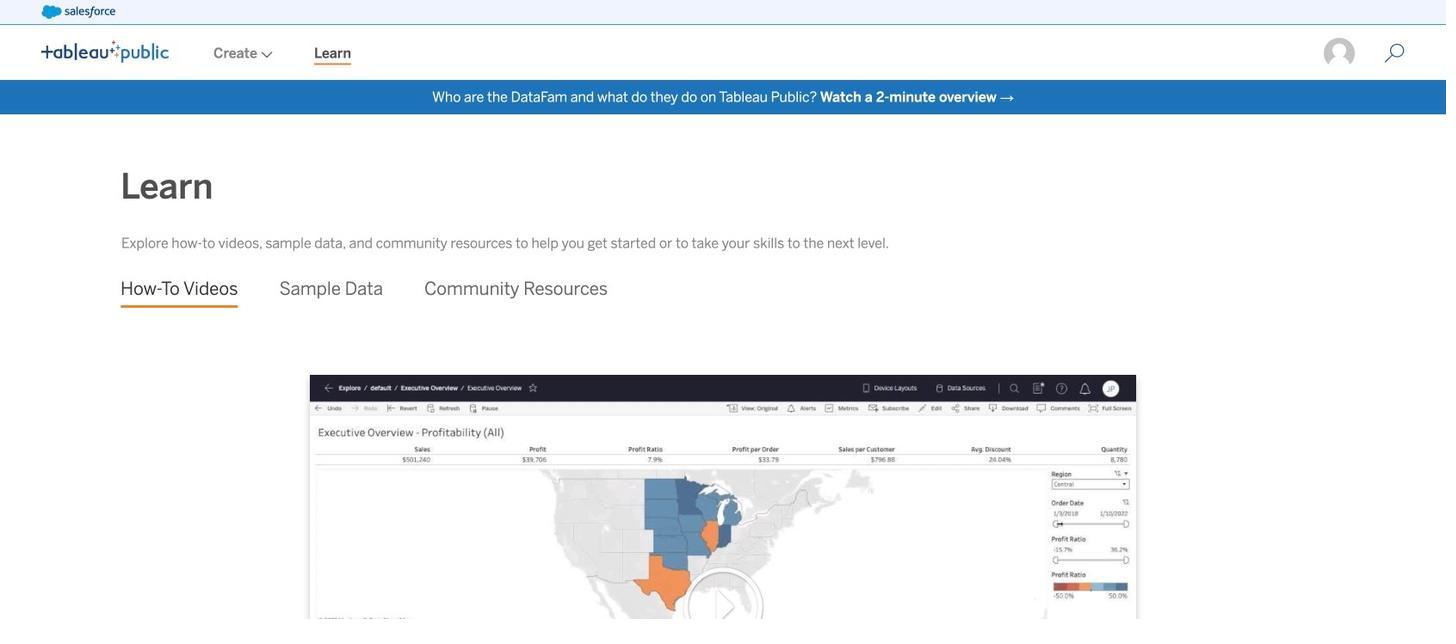 Task type: describe. For each thing, give the bounding box(es) containing it.
logo image
[[41, 40, 169, 63]]

tara.schultz image
[[1322, 36, 1357, 71]]

salesforce logo image
[[41, 5, 115, 19]]



Task type: locate. For each thing, give the bounding box(es) containing it.
go to search image
[[1364, 43, 1426, 64]]

create image
[[257, 51, 273, 58]]



Task type: vqa. For each thing, say whether or not it's contained in the screenshot.
Create 'ICON'
yes



